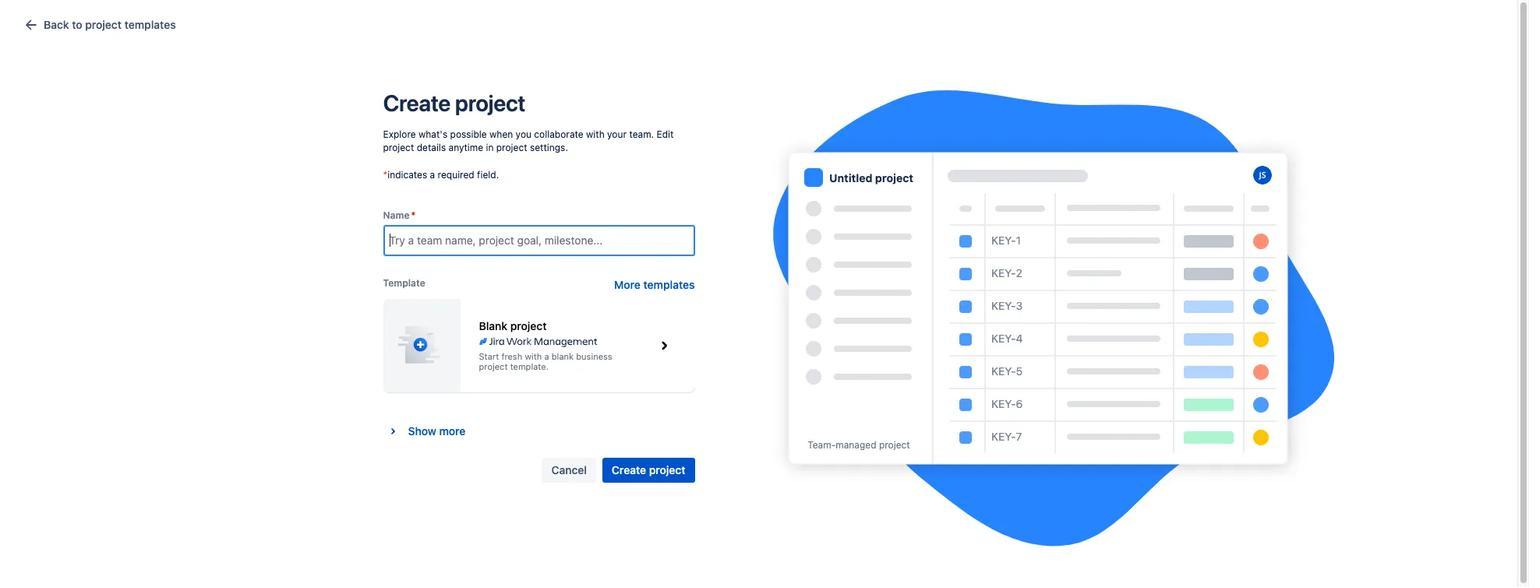 Task type: locate. For each thing, give the bounding box(es) containing it.
managed
[[835, 439, 876, 451]]

a left blank
[[544, 352, 549, 362]]

start
[[479, 352, 499, 362]]

type
[[578, 157, 603, 170]]

lead button
[[865, 155, 915, 173]]

4
[[1016, 332, 1023, 345]]

name
[[383, 210, 410, 221]]

0 horizontal spatial with
[[525, 352, 542, 362]]

blank project
[[479, 320, 547, 333]]

more templates
[[614, 278, 695, 291]]

1 horizontal spatial a
[[544, 352, 549, 362]]

create up what's
[[383, 89, 451, 116]]

templates inside more templates button
[[644, 278, 695, 291]]

1 vertical spatial create
[[612, 464, 646, 477]]

more
[[614, 278, 641, 291]]

6 key- from the top
[[991, 397, 1016, 410]]

templates
[[124, 18, 176, 31], [644, 278, 695, 291]]

with right the fresh at the bottom left of page
[[525, 352, 542, 362]]

Try a team name, project goal, milestone... field
[[385, 227, 693, 255]]

key-5
[[991, 364, 1022, 378]]

0 vertical spatial create project
[[383, 89, 526, 116]]

key- up key-5
[[991, 332, 1016, 345]]

Search field
[[1233, 9, 1389, 34]]

0 vertical spatial with
[[586, 128, 605, 140]]

project
[[85, 18, 122, 31], [455, 89, 526, 116], [383, 142, 414, 153], [496, 142, 527, 153], [875, 171, 913, 184], [510, 320, 547, 333], [479, 362, 508, 372], [879, 439, 910, 451], [649, 464, 686, 477]]

1 vertical spatial create project
[[612, 464, 686, 477]]

5 key- from the top
[[991, 364, 1016, 378]]

more templates button
[[614, 277, 695, 293]]

1 vertical spatial with
[[525, 352, 542, 362]]

key- down key-6
[[991, 430, 1016, 443]]

when
[[490, 128, 513, 140]]

1
[[1016, 233, 1021, 247]]

back to project templates button
[[12, 12, 185, 37]]

3 key- from the top
[[991, 299, 1016, 312]]

jira work management image
[[479, 336, 597, 349], [479, 336, 597, 349]]

create right the cancel
[[612, 464, 646, 477]]

key- for key-6
[[991, 397, 1016, 410]]

project inside "button"
[[649, 464, 686, 477]]

0 horizontal spatial create
[[383, 89, 451, 116]]

key
[[402, 157, 421, 170]]

indicates
[[388, 169, 427, 181]]

0 vertical spatial create
[[383, 89, 451, 116]]

4 key- from the top
[[991, 332, 1016, 345]]

create
[[383, 89, 451, 116], [612, 464, 646, 477]]

0 vertical spatial templates
[[124, 18, 176, 31]]

key-1
[[991, 233, 1021, 247]]

* indicates a required field.
[[383, 169, 499, 181]]

primary element
[[9, 0, 1233, 43]]

2 key- from the top
[[991, 266, 1016, 279]]

1 horizontal spatial templates
[[644, 278, 695, 291]]

you
[[516, 128, 532, 140]]

create project inside "button"
[[612, 464, 686, 477]]

with inside 'explore what's possible when you collaborate with your team. edit project details anytime in project settings.'
[[586, 128, 605, 140]]

key-7 team-managed project
[[807, 430, 1022, 451]]

banner
[[0, 0, 1529, 44]]

cancel button
[[542, 458, 596, 483]]

key button
[[396, 155, 440, 173]]

1 vertical spatial a
[[544, 352, 549, 362]]

with
[[586, 128, 605, 140], [525, 352, 542, 362]]

team.
[[629, 128, 654, 140]]

key-3
[[991, 299, 1023, 312]]

illustration showing preview of jira project interface after the project creation is done image
[[773, 90, 1334, 547]]

a left required
[[430, 169, 435, 181]]

templates right to
[[124, 18, 176, 31]]

key- up key-6
[[991, 364, 1016, 378]]

templates right more
[[644, 278, 695, 291]]

templates inside back to project templates button
[[124, 18, 176, 31]]

0 horizontal spatial create project
[[383, 89, 526, 116]]

back to project templates
[[44, 18, 176, 31]]

0 vertical spatial *
[[383, 169, 388, 181]]

key-2
[[991, 266, 1022, 279]]

key-
[[991, 233, 1016, 247], [991, 266, 1016, 279], [991, 299, 1016, 312], [991, 332, 1016, 345], [991, 364, 1016, 378], [991, 397, 1016, 410], [991, 430, 1016, 443]]

1 horizontal spatial with
[[586, 128, 605, 140]]

a
[[430, 169, 435, 181], [544, 352, 549, 362]]

5
[[1016, 364, 1022, 378]]

3
[[1016, 299, 1023, 312]]

0 vertical spatial a
[[430, 169, 435, 181]]

7 key- from the top
[[991, 430, 1016, 443]]

0 horizontal spatial templates
[[124, 18, 176, 31]]

* left key
[[383, 169, 388, 181]]

more
[[439, 425, 466, 438]]

key- inside the 'key-7 team-managed project'
[[991, 430, 1016, 443]]

key- down key-2
[[991, 299, 1016, 312]]

1 key- from the top
[[991, 233, 1016, 247]]

lead
[[871, 157, 896, 170]]

jira software image
[[41, 12, 145, 31], [41, 12, 145, 31]]

key- up key-2
[[991, 233, 1016, 247]]

1 vertical spatial *
[[411, 210, 416, 221]]

1 vertical spatial templates
[[644, 278, 695, 291]]

change template image
[[651, 333, 676, 358]]

key- down key-5
[[991, 397, 1016, 410]]

to
[[72, 18, 82, 31]]

key- for key-5
[[991, 364, 1016, 378]]

* right name
[[411, 210, 416, 221]]

required
[[438, 169, 475, 181]]

project inside the 'key-7 team-managed project'
[[879, 439, 910, 451]]

1 horizontal spatial create
[[612, 464, 646, 477]]

with left your
[[586, 128, 605, 140]]

create project
[[383, 89, 526, 116], [612, 464, 686, 477]]

untitled project
[[829, 171, 913, 184]]

*
[[383, 169, 388, 181], [411, 210, 416, 221]]

collaborate
[[534, 128, 584, 140]]

untitled
[[829, 171, 872, 184]]

key- for key-2
[[991, 266, 1016, 279]]

fresh
[[502, 352, 522, 362]]

key- down key-1 on the right top
[[991, 266, 1016, 279]]

1 horizontal spatial create project
[[612, 464, 686, 477]]

a inside start fresh with a blank business project template.
[[544, 352, 549, 362]]

template.
[[510, 362, 549, 372]]



Task type: vqa. For each thing, say whether or not it's contained in the screenshot.
'KEY-' related to KEY-6
yes



Task type: describe. For each thing, give the bounding box(es) containing it.
settings.
[[530, 142, 568, 153]]

key- for key-4
[[991, 332, 1016, 345]]

key-4
[[991, 332, 1023, 345]]

key- for key-3
[[991, 299, 1016, 312]]

field.
[[477, 169, 499, 181]]

edit
[[657, 128, 674, 140]]

templates image
[[22, 16, 41, 34]]

template
[[383, 277, 425, 289]]

create project button
[[603, 458, 695, 483]]

blank
[[479, 320, 508, 333]]

what's
[[419, 128, 448, 140]]

blank
[[552, 352, 574, 362]]

2
[[1016, 266, 1022, 279]]

name *
[[383, 210, 416, 221]]

1 horizontal spatial *
[[411, 210, 416, 221]]

create inside create project "button"
[[612, 464, 646, 477]]

show
[[408, 425, 436, 438]]

details
[[417, 142, 446, 153]]

0 horizontal spatial *
[[383, 169, 388, 181]]

start fresh with a blank business project template.
[[479, 352, 612, 372]]

show more button
[[383, 418, 472, 446]]

6
[[1016, 397, 1023, 410]]

show more
[[408, 425, 466, 438]]

cancel
[[552, 464, 587, 477]]

0 horizontal spatial a
[[430, 169, 435, 181]]

explore
[[383, 128, 416, 140]]

project inside button
[[85, 18, 122, 31]]

your
[[607, 128, 627, 140]]

in
[[486, 142, 494, 153]]

business
[[576, 352, 612, 362]]

key- for key-1
[[991, 233, 1016, 247]]

project inside start fresh with a blank business project template.
[[479, 362, 508, 372]]

back
[[44, 18, 69, 31]]

key-6
[[991, 397, 1023, 410]]

explore what's possible when you collaborate with your team. edit project details anytime in project settings.
[[383, 128, 674, 153]]

team-
[[807, 439, 836, 451]]

7
[[1016, 430, 1022, 443]]

anytime
[[449, 142, 483, 153]]

possible
[[450, 128, 487, 140]]

with inside start fresh with a blank business project template.
[[525, 352, 542, 362]]



